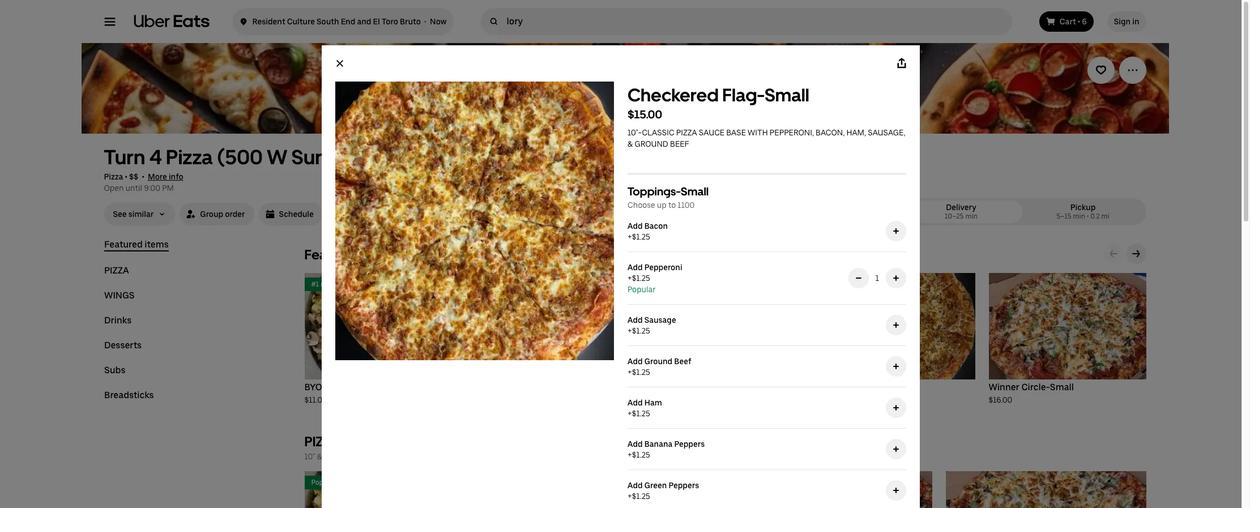 Task type: vqa. For each thing, say whether or not it's contained in the screenshot.
the delivery 10–25 min
yes



Task type: locate. For each thing, give the bounding box(es) containing it.
most right '#2'
[[492, 280, 509, 288]]

$1.25 down banana
[[632, 450, 650, 459]]

3 liked from the left
[[681, 280, 696, 288]]

0 horizontal spatial pizza
[[104, 265, 129, 276]]

toro
[[382, 17, 398, 26]]

share ios button
[[888, 50, 915, 77]]

6 $1.25 from the top
[[632, 450, 650, 459]]

culture
[[287, 17, 315, 26]]

min
[[965, 212, 978, 220], [1073, 212, 1085, 220]]

1 horizontal spatial most
[[492, 280, 509, 288]]

more info link
[[148, 172, 183, 181]]

add left pepperoni
[[628, 263, 643, 272]]

pizza up info
[[166, 145, 213, 169]]

1 vertical spatial checkered
[[818, 382, 863, 393]]

pm
[[162, 184, 174, 193]]

0 vertical spatial checkered
[[628, 84, 719, 106]]

$1.25 down green
[[632, 492, 650, 501]]

small
[[765, 84, 809, 106], [681, 185, 709, 198], [326, 382, 350, 393], [888, 382, 912, 393], [1050, 382, 1074, 393]]

$1.25 inside add ham + $1.25
[[632, 409, 650, 418]]

1 vertical spatial popular
[[311, 479, 336, 487]]

desserts button
[[104, 340, 141, 351]]

ham,
[[847, 128, 866, 137]]

0 horizontal spatial featured
[[104, 239, 142, 250]]

1 min from the left
[[965, 212, 978, 220]]

2 horizontal spatial pizza
[[676, 128, 697, 137]]

add for add green peppers + $1.25
[[628, 481, 643, 490]]

checkered for checkered flag-small $15.00
[[628, 84, 719, 106]]

• right the $$
[[142, 172, 144, 181]]

• left now
[[424, 17, 426, 26]]

0 horizontal spatial flag-
[[722, 84, 765, 106]]

cart
[[1060, 17, 1076, 26]]

flag- inside checkered flag-small $15.00
[[722, 84, 765, 106]]

peppers right banana
[[674, 440, 705, 449]]

add ground beef + $1.25
[[628, 357, 691, 377]]

pizza inside 10"-classic pizza sauce base with pepperoni, bacon, ham, sausage, & ground beef
[[676, 128, 697, 137]]

add left banana
[[628, 440, 643, 449]]

add left green
[[628, 481, 643, 490]]

+ inside add bacon + $1.25
[[628, 232, 632, 241]]

& left 14" on the left
[[317, 452, 322, 461]]

0 horizontal spatial liked
[[338, 280, 353, 288]]

pizza
[[166, 145, 213, 169], [104, 172, 123, 181]]

items
[[144, 239, 168, 250], [363, 246, 398, 263]]

featured items up #1 most liked
[[304, 246, 398, 263]]

1 liked from the left
[[338, 280, 353, 288]]

view more options image
[[1127, 65, 1138, 76]]

1 vertical spatial flag-
[[865, 382, 888, 393]]

2 min from the left
[[1073, 212, 1085, 220]]

$1.25 left #3
[[632, 274, 650, 283]]

0 horizontal spatial items
[[144, 239, 168, 250]]

subs button
[[104, 365, 125, 376]]

0 vertical spatial flag-
[[722, 84, 765, 106]]

liked for race city-large
[[681, 280, 696, 288]]

$1.25 down ground
[[632, 368, 650, 377]]

4 + from the top
[[628, 368, 632, 377]]

previous image
[[1109, 249, 1118, 258]]

5 + from the top
[[628, 409, 632, 418]]

checkered inside checkered flag-small $15.00
[[628, 84, 719, 106]]

0 horizontal spatial min
[[965, 212, 978, 220]]

0.2
[[1091, 212, 1100, 220]]

2 + from the top
[[628, 274, 632, 283]]

$1.25 down ham
[[632, 409, 650, 418]]

1 + from the top
[[628, 232, 632, 241]]

close image
[[335, 59, 344, 68]]

add left bacon
[[628, 221, 643, 231]]

1 vertical spatial &
[[317, 452, 322, 461]]

2 horizontal spatial most
[[663, 280, 680, 288]]

group
[[200, 210, 223, 219]]

add inside add ham + $1.25
[[628, 398, 643, 407]]

2 $1.25 from the top
[[632, 274, 650, 283]]

pizza for pizza 10" & 14" pizzas
[[304, 433, 341, 450]]

1 horizontal spatial featured
[[304, 246, 360, 263]]

1 horizontal spatial liked
[[510, 280, 525, 288]]

checkered flag-small
[[818, 382, 912, 393]]

7 add from the top
[[628, 481, 643, 490]]

5 $1.25 from the top
[[632, 409, 650, 418]]

4
[[149, 145, 162, 169]]

featured items down see similar
[[104, 239, 168, 250]]

6 + from the top
[[628, 450, 632, 459]]

#1
[[311, 280, 319, 288]]

breadsticks button
[[104, 390, 154, 401]]

pizza up open
[[104, 172, 123, 181]]

summit
[[292, 145, 363, 169]]

banana
[[644, 440, 673, 449]]

navigation
[[104, 239, 277, 415]]

checkered for checkered flag-small
[[818, 382, 863, 393]]

peppers inside add banana peppers + $1.25
[[674, 440, 705, 449]]

dialog dialog
[[322, 45, 920, 508]]

2 vertical spatial pizza
[[304, 433, 341, 450]]

delivery
[[946, 203, 976, 212]]

ground
[[635, 139, 668, 148]]

3 $1.25 from the top
[[632, 326, 650, 335]]

south
[[317, 17, 339, 26]]

2 most from the left
[[492, 280, 509, 288]]

$1.25 inside add sausage + $1.25
[[632, 326, 650, 335]]

min inside delivery 10–25 min
[[965, 212, 978, 220]]

add inside add banana peppers + $1.25
[[628, 440, 643, 449]]

$1.25 down bacon
[[632, 232, 650, 241]]

3 add from the top
[[628, 316, 643, 325]]

pizza up 14" on the left
[[304, 433, 341, 450]]

bruto
[[400, 17, 421, 26]]

three dots horizontal button
[[1119, 57, 1146, 84]]

featured items
[[104, 239, 168, 250], [304, 246, 398, 263]]

1 horizontal spatial min
[[1073, 212, 1085, 220]]

peppers inside add green peppers + $1.25
[[669, 481, 699, 490]]

0 vertical spatial popular
[[628, 285, 656, 294]]

add inside add sausage + $1.25
[[628, 316, 643, 325]]

&
[[628, 139, 633, 148], [317, 452, 322, 461]]

featured items button
[[104, 239, 168, 252]]

race city-large $20.00
[[647, 382, 715, 404]]

byo-
[[304, 382, 326, 393]]

classic
[[642, 128, 674, 137]]

el
[[373, 17, 380, 26]]

$1.25 inside add ground beef + $1.25
[[632, 368, 650, 377]]

1 vertical spatial peppers
[[669, 481, 699, 490]]

6 add from the top
[[628, 440, 643, 449]]

most right #1
[[321, 280, 337, 288]]

& down 10"-
[[628, 139, 633, 148]]

popular down pepperoni
[[628, 285, 656, 294]]

+
[[628, 232, 632, 241], [628, 274, 632, 283], [628, 326, 632, 335], [628, 368, 632, 377], [628, 409, 632, 418], [628, 450, 632, 459], [628, 492, 632, 501]]

min for delivery
[[965, 212, 978, 220]]

4 add from the top
[[628, 357, 643, 366]]

3 + from the top
[[628, 326, 632, 335]]

1 most from the left
[[321, 280, 337, 288]]

2 horizontal spatial liked
[[681, 280, 696, 288]]

liked right '#2'
[[510, 280, 525, 288]]

featured
[[104, 239, 142, 250], [304, 246, 360, 263]]

0 vertical spatial &
[[628, 139, 633, 148]]

next image
[[1132, 249, 1141, 258]]

pizza up wings
[[104, 265, 129, 276]]

race
[[647, 382, 667, 393]]

2 add from the top
[[628, 263, 643, 272]]

small inside winner circle-small $16.00
[[1050, 382, 1074, 393]]

wings button
[[104, 290, 134, 301]]

1 $1.25 from the top
[[632, 232, 650, 241]]

pizza • $$ • more info open until 9:00 pm
[[104, 172, 183, 193]]

0 horizontal spatial most
[[321, 280, 337, 288]]

add inside add bacon + $1.25
[[628, 221, 643, 231]]

large
[[691, 382, 715, 393]]

0 horizontal spatial featured items
[[104, 239, 168, 250]]

pizza up 'beef'
[[676, 128, 697, 137]]

beef
[[670, 139, 689, 148]]

5 add from the top
[[628, 398, 643, 407]]

4 $1.25 from the top
[[632, 368, 650, 377]]

add left ground
[[628, 357, 643, 366]]

now
[[430, 17, 447, 26]]

1 vertical spatial pizza
[[104, 172, 123, 181]]

0 vertical spatial pizza
[[676, 128, 697, 137]]

1 add from the top
[[628, 221, 643, 231]]

add for add ham + $1.25
[[628, 398, 643, 407]]

featured up #1 most liked
[[304, 246, 360, 263]]

0 horizontal spatial pizza
[[104, 172, 123, 181]]

pizza inside navigation
[[104, 265, 129, 276]]

add banana peppers + $1.25
[[628, 440, 705, 459]]

0 vertical spatial peppers
[[674, 440, 705, 449]]

1 horizontal spatial checkered
[[818, 382, 863, 393]]

peppers right green
[[669, 481, 699, 490]]

see
[[113, 210, 127, 219]]

• left 6
[[1078, 17, 1080, 26]]

• left 0.2
[[1087, 212, 1089, 220]]

toppings-
[[628, 185, 681, 198]]

$1.25 down sausage
[[632, 326, 650, 335]]

3 most from the left
[[663, 280, 680, 288]]

add for add pepperoni + $1.25 popular
[[628, 263, 643, 272]]

0 horizontal spatial &
[[317, 452, 322, 461]]

featured up "pizza" button
[[104, 239, 142, 250]]

add inside add pepperoni + $1.25 popular
[[628, 263, 643, 272]]

pizza 10" & 14" pizzas
[[304, 433, 362, 461]]

0 horizontal spatial checkered
[[628, 84, 719, 106]]

schedule
[[279, 210, 314, 219]]

$1.25 inside add bacon + $1.25
[[632, 232, 650, 241]]

popular inside add pepperoni + $1.25 popular
[[628, 285, 656, 294]]

5–15
[[1057, 212, 1072, 220]]

add for add banana peppers + $1.25
[[628, 440, 643, 449]]

pepperoni,
[[770, 128, 814, 137]]

popular down 14" on the left
[[311, 479, 336, 487]]

resident
[[252, 17, 285, 26]]

min inside pickup 5–15 min • 0.2 mi
[[1073, 212, 1085, 220]]

group order
[[200, 210, 245, 219]]

+ inside add green peppers + $1.25
[[628, 492, 632, 501]]

add inside add ground beef + $1.25
[[628, 357, 643, 366]]

1100
[[678, 201, 695, 210]]

flag- for checkered flag-small $15.00
[[722, 84, 765, 106]]

min down pickup
[[1073, 212, 1085, 220]]

10"
[[304, 452, 315, 461]]

most right #3
[[663, 280, 680, 288]]

min down "delivery"
[[965, 212, 978, 220]]

winner
[[989, 382, 1020, 393]]

1 horizontal spatial pizza
[[166, 145, 213, 169]]

liked right #1
[[338, 280, 353, 288]]

10"-
[[628, 128, 642, 137]]

w
[[267, 145, 288, 169]]

1 vertical spatial pizza
[[104, 265, 129, 276]]

1 horizontal spatial flag-
[[865, 382, 888, 393]]

order
[[225, 210, 245, 219]]

7 $1.25 from the top
[[632, 492, 650, 501]]

small inside checkered flag-small $15.00
[[765, 84, 809, 106]]

1 horizontal spatial popular
[[628, 285, 656, 294]]

1 horizontal spatial pizza
[[304, 433, 341, 450]]

liked down pepperoni
[[681, 280, 696, 288]]

(500
[[217, 145, 263, 169]]

small for checkered flag-small
[[888, 382, 912, 393]]

popular
[[628, 285, 656, 294], [311, 479, 336, 487]]

add left sausage
[[628, 316, 643, 325]]

x button
[[326, 50, 353, 77]]

see similar
[[113, 210, 154, 219]]

winner circle-small $16.00
[[989, 382, 1074, 404]]

add inside add green peppers + $1.25
[[628, 481, 643, 490]]

pizza inside pizza 10" & 14" pizzas
[[304, 433, 341, 450]]

0 vertical spatial pizza
[[166, 145, 213, 169]]

add to favorites image
[[1095, 65, 1107, 76]]

+ inside add banana peppers + $1.25
[[628, 450, 632, 459]]

7 + from the top
[[628, 492, 632, 501]]

byo-small $11.00
[[304, 382, 350, 404]]

1 horizontal spatial &
[[628, 139, 633, 148]]

add left ham
[[628, 398, 643, 407]]

end
[[341, 17, 355, 26]]

#2 most liked
[[482, 280, 525, 288]]

$1.25
[[632, 232, 650, 241], [632, 274, 650, 283], [632, 326, 650, 335], [632, 368, 650, 377], [632, 409, 650, 418], [632, 450, 650, 459], [632, 492, 650, 501]]



Task type: describe. For each thing, give the bounding box(es) containing it.
pizzas
[[336, 452, 362, 461]]

add bacon + $1.25
[[628, 221, 668, 241]]

deliver to image
[[239, 15, 248, 28]]

14"
[[324, 452, 334, 461]]

0 horizontal spatial popular
[[311, 479, 336, 487]]

$11.00
[[304, 395, 327, 404]]

#3 most liked
[[653, 280, 696, 288]]

and
[[357, 17, 371, 26]]

[object Object] radio
[[903, 201, 1020, 223]]

featured inside button
[[104, 239, 142, 250]]

drinks
[[104, 315, 131, 326]]

sign in link
[[1107, 11, 1146, 32]]

checkered flag-small $15.00
[[628, 84, 809, 121]]

& inside pizza 10" & 14" pizzas
[[317, 452, 322, 461]]

share ios image
[[896, 58, 908, 69]]

in
[[1133, 17, 1139, 26]]

city-
[[669, 382, 691, 393]]

breadsticks
[[104, 390, 154, 401]]

$$
[[129, 172, 138, 181]]

min for pickup
[[1073, 212, 1085, 220]]

small inside toppings-small choose up to 1100
[[681, 185, 709, 198]]

6
[[1082, 17, 1087, 26]]

navigation containing featured items
[[104, 239, 277, 415]]

pizza button
[[104, 265, 129, 276]]

$1.25 inside add banana peppers + $1.25
[[632, 450, 650, 459]]

1
[[876, 274, 879, 283]]

10"-classic pizza sauce base with pepperoni, bacon, ham, sausage, & ground beef
[[628, 128, 906, 148]]

more
[[148, 172, 167, 181]]

pizza for pizza
[[104, 265, 129, 276]]

sauce
[[699, 128, 725, 137]]

add for add sausage + $1.25
[[628, 316, 643, 325]]

$1.25 inside add pepperoni + $1.25 popular
[[632, 274, 650, 283]]

bacon,
[[816, 128, 845, 137]]

most for byo-
[[321, 280, 337, 288]]

add for add ground beef + $1.25
[[628, 357, 643, 366]]

pizza inside pizza • $$ • more info open until 9:00 pm
[[104, 172, 123, 181]]

resident culture south end and el toro bruto • now
[[252, 17, 447, 26]]

ave)
[[368, 145, 411, 169]]

drinks button
[[104, 315, 131, 326]]

small for checkered flag-small $15.00
[[765, 84, 809, 106]]

$16.00
[[989, 395, 1012, 404]]

items inside button
[[144, 239, 168, 250]]

1 horizontal spatial items
[[363, 246, 398, 263]]

$20.00
[[647, 395, 671, 404]]

turn 4 pizza (500 w summit ave)
[[104, 145, 411, 169]]

liked for byo-small
[[338, 280, 353, 288]]

pickup
[[1070, 203, 1096, 212]]

main navigation menu image
[[104, 16, 115, 27]]

up
[[657, 201, 667, 210]]

add for add bacon + $1.25
[[628, 221, 643, 231]]

group order link
[[180, 203, 254, 225]]

pickup 5–15 min • 0.2 mi
[[1057, 203, 1110, 220]]

info
[[169, 172, 183, 181]]

add pepperoni + $1.25 popular
[[628, 263, 682, 294]]

open
[[104, 184, 124, 193]]

+ inside add sausage + $1.25
[[628, 326, 632, 335]]

sign in
[[1114, 17, 1139, 26]]

add ham + $1.25
[[628, 398, 662, 418]]

9:00
[[144, 184, 160, 193]]

turn
[[104, 145, 145, 169]]

add green peppers + $1.25
[[628, 481, 699, 501]]

peppers for add green peppers
[[669, 481, 699, 490]]

delivery 10–25 min
[[945, 203, 978, 220]]

+ inside add ground beef + $1.25
[[628, 368, 632, 377]]

cart • 6
[[1060, 17, 1087, 26]]

heart outline link
[[1087, 57, 1115, 84]]

uber eats home image
[[133, 15, 209, 28]]

featured items inside navigation
[[104, 239, 168, 250]]

most for race
[[663, 280, 680, 288]]

pepperoni
[[644, 263, 682, 272]]

bacon
[[644, 221, 668, 231]]

until
[[126, 184, 142, 193]]

ham
[[644, 398, 662, 407]]

• inside pickup 5–15 min • 0.2 mi
[[1087, 212, 1089, 220]]

sausage,
[[868, 128, 906, 137]]

green
[[644, 481, 667, 490]]

sign
[[1114, 17, 1131, 26]]

subs
[[104, 365, 125, 376]]

+ inside add ham + $1.25
[[628, 409, 632, 418]]

chevron down small image
[[158, 210, 166, 218]]

with
[[748, 128, 768, 137]]

circle-
[[1022, 382, 1050, 393]]

[object Object] radio
[[1024, 201, 1142, 223]]

• left the $$
[[125, 172, 127, 181]]

2 liked from the left
[[510, 280, 525, 288]]

peppers for add banana peppers
[[674, 440, 705, 449]]

$1.25 inside add green peppers + $1.25
[[632, 492, 650, 501]]

flag- for checkered flag-small
[[865, 382, 888, 393]]

#2
[[482, 280, 491, 288]]

1 horizontal spatial featured items
[[304, 246, 398, 263]]

mi
[[1101, 212, 1110, 220]]

small inside byo-small $11.00
[[326, 382, 350, 393]]

$15.00
[[628, 108, 662, 121]]

wings
[[104, 290, 134, 301]]

small for winner circle-small $16.00
[[1050, 382, 1074, 393]]

base
[[726, 128, 746, 137]]

toppings-small choose up to 1100
[[628, 185, 709, 210]]

+ inside add pepperoni + $1.25 popular
[[628, 274, 632, 283]]

add sausage + $1.25
[[628, 316, 676, 335]]

choose
[[628, 201, 655, 210]]

ground
[[644, 357, 673, 366]]

to
[[668, 201, 676, 210]]

#3
[[653, 280, 662, 288]]

& inside 10"-classic pizza sauce base with pepperoni, bacon, ham, sausage, & ground beef
[[628, 139, 633, 148]]



